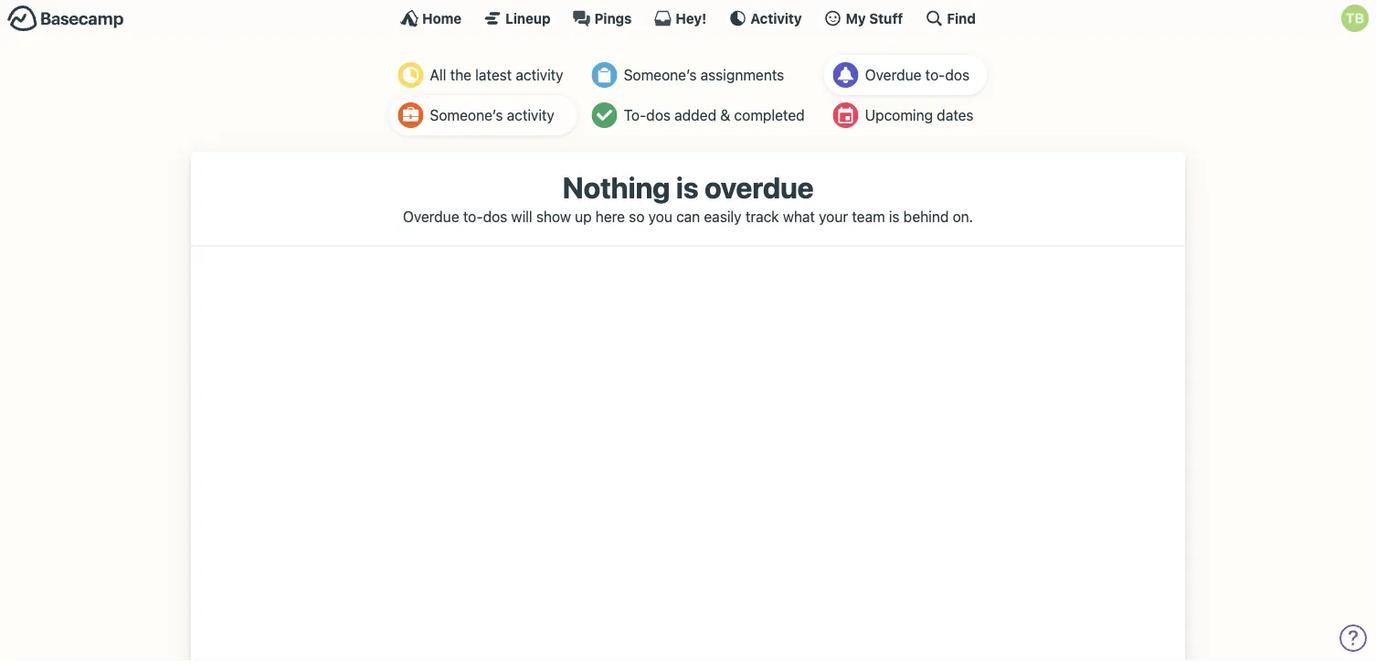 Task type: vqa. For each thing, say whether or not it's contained in the screenshot.
the Upcoming dates link
yes



Task type: locate. For each thing, give the bounding box(es) containing it.
main element
[[0, 0, 1377, 36]]

the
[[450, 66, 472, 84]]

activity
[[516, 66, 564, 84], [507, 107, 555, 124]]

upcoming
[[866, 107, 934, 124]]

completed
[[735, 107, 805, 124]]

2 horizontal spatial dos
[[946, 66, 970, 84]]

1 horizontal spatial someone's
[[624, 66, 697, 84]]

0 vertical spatial someone's
[[624, 66, 697, 84]]

on.
[[953, 207, 974, 225]]

0 vertical spatial activity
[[516, 66, 564, 84]]

someone's
[[624, 66, 697, 84], [430, 107, 503, 124]]

dos left 'added'
[[647, 107, 671, 124]]

to-
[[926, 66, 946, 84], [463, 207, 483, 225]]

0 horizontal spatial overdue
[[403, 207, 460, 225]]

all
[[430, 66, 447, 84]]

0 horizontal spatial is
[[676, 170, 699, 205]]

all the latest activity
[[430, 66, 564, 84]]

is
[[676, 170, 699, 205], [890, 207, 900, 225]]

someone's for someone's activity
[[430, 107, 503, 124]]

someone's down the
[[430, 107, 503, 124]]

0 horizontal spatial dos
[[483, 207, 508, 225]]

latest
[[476, 66, 512, 84]]

schedule image
[[834, 102, 859, 128]]

all the latest activity link
[[389, 55, 578, 95]]

0 vertical spatial overdue
[[866, 66, 922, 84]]

0 horizontal spatial to-
[[463, 207, 483, 225]]

0 vertical spatial dos
[[946, 66, 970, 84]]

upcoming dates
[[866, 107, 974, 124]]

dos
[[946, 66, 970, 84], [647, 107, 671, 124], [483, 207, 508, 225]]

activity down all the latest activity
[[507, 107, 555, 124]]

dos inside the to-dos added & completed link
[[647, 107, 671, 124]]

behind
[[904, 207, 949, 225]]

assignment image
[[592, 62, 618, 88]]

someone's up to-
[[624, 66, 697, 84]]

activity right latest
[[516, 66, 564, 84]]

1 vertical spatial someone's
[[430, 107, 503, 124]]

home link
[[401, 9, 462, 27]]

hey!
[[676, 10, 707, 26]]

1 vertical spatial to-
[[463, 207, 483, 225]]

overdue
[[705, 170, 814, 205]]

overdue to-dos
[[866, 66, 970, 84]]

1 horizontal spatial to-
[[926, 66, 946, 84]]

assignments
[[701, 66, 785, 84]]

0 horizontal spatial someone's
[[430, 107, 503, 124]]

1 vertical spatial dos
[[647, 107, 671, 124]]

here
[[596, 207, 625, 225]]

2 vertical spatial dos
[[483, 207, 508, 225]]

dos left will
[[483, 207, 508, 225]]

your
[[819, 207, 849, 225]]

todo image
[[592, 102, 618, 128]]

is up can
[[676, 170, 699, 205]]

someone's activity
[[430, 107, 555, 124]]

dates
[[937, 107, 974, 124]]

overdue up upcoming
[[866, 66, 922, 84]]

added
[[675, 107, 717, 124]]

up
[[575, 207, 592, 225]]

nothing is overdue overdue to-dos will show up here so you can easily track what your team is behind on.
[[403, 170, 974, 225]]

overdue
[[866, 66, 922, 84], [403, 207, 460, 225]]

1 vertical spatial overdue
[[403, 207, 460, 225]]

1 horizontal spatial dos
[[647, 107, 671, 124]]

0 vertical spatial is
[[676, 170, 699, 205]]

to- up upcoming dates on the top right of page
[[926, 66, 946, 84]]

stuff
[[870, 10, 904, 26]]

activity
[[751, 10, 802, 26]]

lineup link
[[484, 9, 551, 27]]

track
[[746, 207, 780, 225]]

overdue left will
[[403, 207, 460, 225]]

is right team
[[890, 207, 900, 225]]

dos up dates
[[946, 66, 970, 84]]

1 horizontal spatial is
[[890, 207, 900, 225]]

to- left will
[[463, 207, 483, 225]]

to-dos added & completed link
[[583, 95, 819, 135]]

0 vertical spatial to-
[[926, 66, 946, 84]]



Task type: describe. For each thing, give the bounding box(es) containing it.
dos inside 'nothing is overdue overdue to-dos will show up here so you can easily track what your team is behind on.'
[[483, 207, 508, 225]]

someone's for someone's assignments
[[624, 66, 697, 84]]

someone's assignments link
[[583, 55, 819, 95]]

upcoming dates link
[[824, 95, 988, 135]]

pings button
[[573, 9, 632, 27]]

activity report image
[[398, 62, 424, 88]]

my stuff button
[[824, 9, 904, 27]]

1 vertical spatial activity
[[507, 107, 555, 124]]

my
[[846, 10, 866, 26]]

reports image
[[834, 62, 859, 88]]

to- inside 'nothing is overdue overdue to-dos will show up here so you can easily track what your team is behind on.'
[[463, 207, 483, 225]]

lineup
[[506, 10, 551, 26]]

someone's assignments
[[624, 66, 785, 84]]

&
[[721, 107, 731, 124]]

to-dos added & completed
[[624, 107, 805, 124]]

pings
[[595, 10, 632, 26]]

someone's activity link
[[389, 95, 578, 135]]

person report image
[[398, 102, 424, 128]]

what
[[783, 207, 816, 225]]

1 horizontal spatial overdue
[[866, 66, 922, 84]]

overdue inside 'nothing is overdue overdue to-dos will show up here so you can easily track what your team is behind on.'
[[403, 207, 460, 225]]

switch accounts image
[[7, 5, 124, 33]]

hey! button
[[654, 9, 707, 27]]

nothing
[[563, 170, 670, 205]]

1 vertical spatial is
[[890, 207, 900, 225]]

home
[[423, 10, 462, 26]]

my stuff
[[846, 10, 904, 26]]

will
[[512, 207, 533, 225]]

easily
[[704, 207, 742, 225]]

so
[[629, 207, 645, 225]]

dos inside overdue to-dos link
[[946, 66, 970, 84]]

you
[[649, 207, 673, 225]]

overdue to-dos link
[[824, 55, 988, 95]]

can
[[677, 207, 701, 225]]

find button
[[926, 9, 976, 27]]

tim burton image
[[1342, 5, 1370, 32]]

activity link
[[729, 9, 802, 27]]

team
[[852, 207, 886, 225]]

to-
[[624, 107, 647, 124]]

show
[[537, 207, 571, 225]]

find
[[948, 10, 976, 26]]



